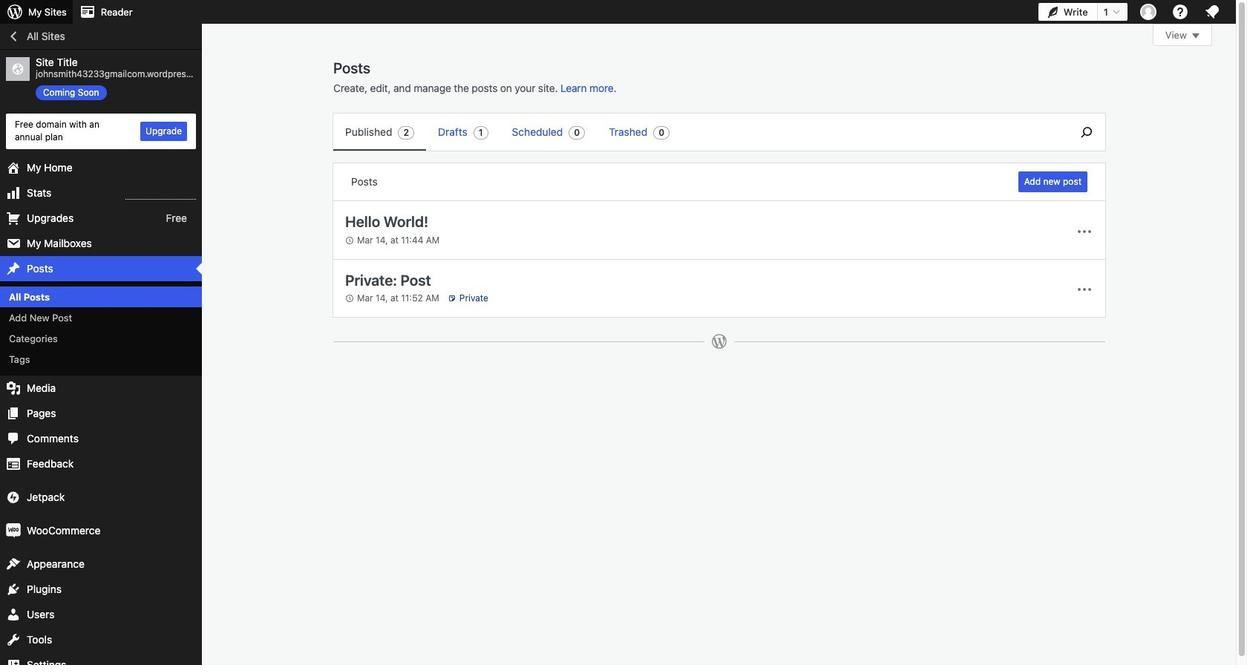 Task type: vqa. For each thing, say whether or not it's contained in the screenshot.
2nd list item from the bottom
no



Task type: describe. For each thing, give the bounding box(es) containing it.
my profile image
[[1141, 4, 1157, 20]]

2 img image from the top
[[6, 524, 21, 539]]

manage your notifications image
[[1204, 3, 1222, 21]]

open search image
[[1069, 123, 1106, 141]]



Task type: locate. For each thing, give the bounding box(es) containing it.
None search field
[[1069, 114, 1106, 151]]

toggle menu image
[[1076, 281, 1094, 299]]

menu
[[333, 114, 1061, 151]]

img image
[[6, 490, 21, 505], [6, 524, 21, 539]]

closed image
[[1193, 33, 1200, 39]]

1 vertical spatial img image
[[6, 524, 21, 539]]

toggle menu image
[[1076, 223, 1094, 240]]

1 img image from the top
[[6, 490, 21, 505]]

highest hourly views 0 image
[[126, 190, 196, 199]]

help image
[[1172, 3, 1190, 21]]

0 vertical spatial img image
[[6, 490, 21, 505]]

main content
[[333, 24, 1213, 365]]



